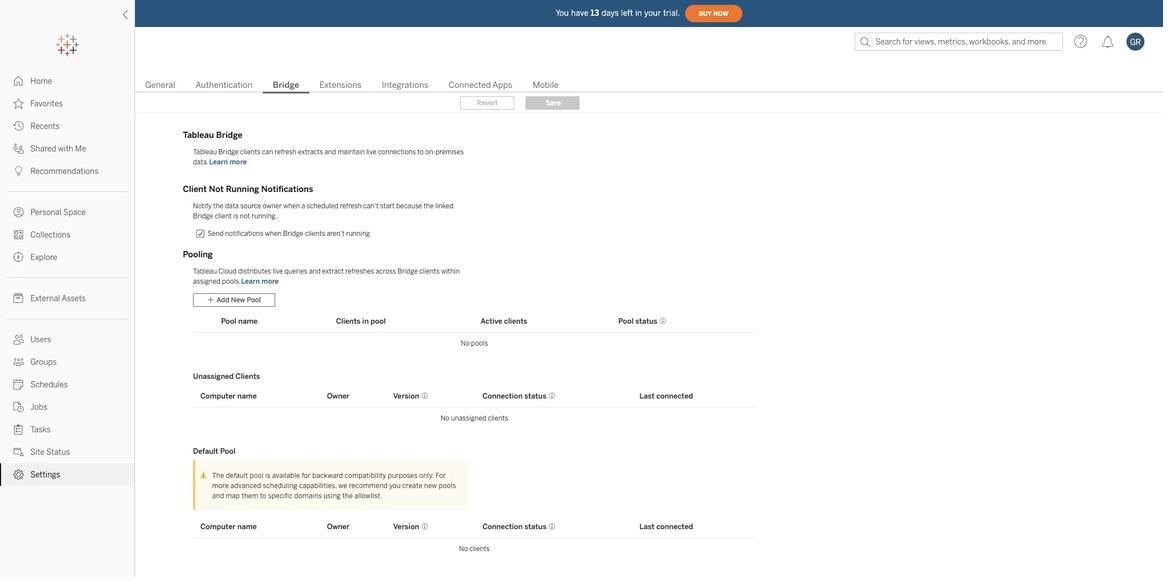Task type: vqa. For each thing, say whether or not it's contained in the screenshot.
1st connected from the bottom of the main content containing General
yes



Task type: describe. For each thing, give the bounding box(es) containing it.
connection for no clients
[[483, 522, 523, 531]]

0 horizontal spatial clients
[[236, 372, 260, 381]]

purposes
[[388, 472, 418, 480]]

buy
[[699, 10, 712, 17]]

connected
[[449, 80, 491, 90]]

connection status for no clients
[[483, 522, 547, 531]]

unassigned
[[193, 372, 234, 381]]

connected for no unassigned clients
[[657, 392, 694, 400]]

explore link
[[0, 246, 135, 269]]

no clients
[[459, 545, 490, 553]]

domains
[[295, 492, 322, 500]]

bridge down a
[[283, 230, 303, 238]]

0 horizontal spatial the
[[213, 202, 224, 210]]

0 horizontal spatial when
[[265, 230, 282, 238]]

schedules
[[30, 380, 68, 390]]

by text only_f5he34f image for jobs
[[14, 402, 24, 412]]

version for no clients
[[393, 522, 419, 531]]

source
[[240, 202, 261, 210]]

shared
[[30, 144, 56, 154]]

data.
[[193, 158, 209, 166]]

them
[[242, 492, 258, 500]]

allowlist.
[[355, 492, 382, 500]]

assigned
[[193, 278, 221, 285]]

integrations
[[382, 80, 429, 90]]

new
[[424, 482, 437, 490]]

using
[[324, 492, 341, 500]]

personal space link
[[0, 201, 135, 224]]

0 vertical spatial name
[[238, 317, 258, 325]]

jobs
[[30, 403, 47, 412]]

last for no unassigned clients
[[640, 392, 655, 400]]

is inside the default pool is available for backward compatibility purposes only. for more advanced scheduling capabilities, we recommend you create new pools and map them to specific domains using the allowlist.
[[265, 472, 271, 480]]

for
[[436, 472, 446, 480]]

name for no unassigned clients
[[238, 392, 257, 400]]

backward
[[312, 472, 343, 480]]

your
[[645, 8, 661, 18]]

can't
[[363, 202, 379, 210]]

when inside notify the data source owner when a scheduled refresh can't start because the linked bridge client is not running.
[[283, 202, 300, 210]]

is inside notify the data source owner when a scheduled refresh can't start because the linked bridge client is not running.
[[233, 212, 238, 220]]

client not running notifications
[[183, 184, 313, 194]]

a
[[302, 202, 305, 210]]

revert button
[[461, 96, 515, 110]]

name for no clients
[[238, 522, 257, 531]]

last for no clients
[[640, 522, 655, 531]]

pool status
[[619, 317, 658, 325]]

by text only_f5he34f image for tasks
[[14, 425, 24, 435]]

now
[[714, 10, 729, 17]]

have
[[571, 8, 589, 18]]

notify
[[193, 202, 212, 210]]

general
[[145, 80, 175, 90]]

learn more link for distributes
[[241, 277, 280, 286]]

the inside the default pool is available for backward compatibility purposes only. for more advanced scheduling capabilities, we recommend you create new pools and map them to specific domains using the allowlist.
[[343, 492, 353, 500]]

more for clients
[[230, 158, 247, 166]]

with
[[58, 144, 73, 154]]

can
[[262, 148, 273, 156]]

on-
[[425, 148, 436, 156]]

send
[[208, 230, 224, 238]]

days
[[602, 8, 619, 18]]

client
[[183, 184, 207, 194]]

by text only_f5he34f image for users
[[14, 334, 24, 345]]

authentication
[[196, 80, 253, 90]]

active
[[481, 317, 503, 325]]

site status link
[[0, 441, 135, 463]]

learn for pools.
[[241, 278, 260, 285]]

cloud
[[219, 267, 237, 275]]

owner
[[263, 202, 282, 210]]

learn for data.
[[209, 158, 228, 166]]

learn more link for clients
[[209, 158, 248, 167]]

extract
[[322, 267, 344, 275]]

by text only_f5he34f image for schedules
[[14, 379, 24, 390]]

bridge inside tableau bridge clients can refresh extracts and maintain live connections to on-premises data.
[[219, 148, 239, 156]]

by text only_f5he34f image for site status
[[14, 447, 24, 457]]

unassigned
[[451, 414, 487, 422]]

shared with me link
[[0, 137, 135, 160]]

navigation containing general
[[135, 77, 1164, 93]]

map
[[226, 492, 240, 500]]

revert
[[477, 99, 498, 107]]

by text only_f5he34f image for groups
[[14, 357, 24, 367]]

1 horizontal spatial clients
[[336, 317, 361, 325]]

scheduled
[[307, 202, 339, 210]]

settings
[[30, 470, 60, 480]]

home link
[[0, 70, 135, 92]]

linked
[[435, 202, 454, 210]]

last connected for no clients
[[640, 522, 694, 531]]

external assets
[[30, 294, 86, 303]]

we
[[339, 482, 348, 490]]

status
[[46, 448, 70, 457]]

no pools
[[461, 339, 488, 347]]

assets
[[62, 294, 86, 303]]

extensions
[[320, 80, 362, 90]]

live inside tableau bridge clients can refresh extracts and maintain live connections to on-premises data.
[[367, 148, 377, 156]]

me
[[75, 144, 86, 154]]

left
[[621, 8, 633, 18]]

within
[[441, 267, 460, 275]]

client
[[215, 212, 232, 220]]

tasks
[[30, 425, 51, 435]]

default
[[226, 472, 248, 480]]

across
[[376, 267, 396, 275]]

distributes
[[238, 267, 271, 275]]

computer name for no unassigned clients
[[200, 392, 257, 400]]

extracts
[[298, 148, 323, 156]]

clients inside tableau bridge clients can refresh extracts and maintain live connections to on-premises data.
[[240, 148, 261, 156]]

schedules link
[[0, 373, 135, 396]]

compatibility
[[345, 472, 386, 480]]

refresh inside notify the data source owner when a scheduled refresh can't start because the linked bridge client is not running.
[[340, 202, 362, 210]]

more for distributes
[[262, 278, 279, 285]]

external assets link
[[0, 287, 135, 310]]

for
[[302, 472, 311, 480]]

favorites link
[[0, 92, 135, 115]]

not
[[209, 184, 224, 194]]

apps
[[493, 80, 513, 90]]

main navigation. press the up and down arrow keys to access links. element
[[0, 70, 135, 486]]

13
[[591, 8, 600, 18]]

by text only_f5he34f image for personal space
[[14, 207, 24, 217]]

you
[[389, 482, 401, 490]]

by text only_f5he34f image for external assets
[[14, 293, 24, 303]]

connection status for no unassigned clients
[[483, 392, 547, 400]]

computer name for no clients
[[200, 522, 257, 531]]

mobile
[[533, 80, 559, 90]]

notifications
[[261, 184, 313, 194]]



Task type: locate. For each thing, give the bounding box(es) containing it.
queries
[[285, 267, 308, 275]]

2 by text only_f5he34f image from the top
[[14, 144, 24, 154]]

by text only_f5he34f image for favorites
[[14, 99, 24, 109]]

1 vertical spatial pool
[[250, 472, 264, 480]]

notify the data source owner when a scheduled refresh can't start because the linked bridge client is not running.
[[193, 202, 454, 220]]

connection up no clients
[[483, 522, 523, 531]]

the
[[212, 472, 224, 480]]

1 vertical spatial connection status
[[483, 522, 547, 531]]

by text only_f5he34f image inside users link
[[14, 334, 24, 345]]

0 horizontal spatial pool
[[250, 472, 264, 480]]

0 vertical spatial last connected
[[640, 392, 694, 400]]

advanced
[[231, 482, 261, 490]]

not
[[240, 212, 250, 220]]

2 computer name from the top
[[200, 522, 257, 531]]

running
[[226, 184, 259, 194]]

you
[[556, 8, 569, 18]]

connection up no unassigned clients
[[483, 392, 523, 400]]

and inside tableau cloud distributes live queries and extract refreshes across bridge clients within assigned pools.
[[309, 267, 321, 275]]

computer name down map
[[200, 522, 257, 531]]

clients right unassigned
[[236, 372, 260, 381]]

by text only_f5he34f image for recommendations
[[14, 166, 24, 176]]

2 connected from the top
[[657, 522, 694, 531]]

in inside main content
[[362, 317, 369, 325]]

1 vertical spatial clients
[[236, 372, 260, 381]]

1 horizontal spatial learn
[[241, 278, 260, 285]]

capabilities,
[[299, 482, 337, 490]]

site
[[30, 448, 45, 457]]

learn more for distributes
[[241, 278, 279, 285]]

pools down active
[[471, 339, 488, 347]]

1 vertical spatial connected
[[657, 522, 694, 531]]

warning image
[[200, 471, 208, 479]]

by text only_f5he34f image left tasks at the left bottom of the page
[[14, 425, 24, 435]]

0 vertical spatial is
[[233, 212, 238, 220]]

refreshes
[[346, 267, 374, 275]]

0 horizontal spatial is
[[233, 212, 238, 220]]

and inside tableau bridge clients can refresh extracts and maintain live connections to on-premises data.
[[325, 148, 336, 156]]

sub-spaces tab list
[[135, 79, 1164, 93]]

1 last connected from the top
[[640, 392, 694, 400]]

2 owner from the top
[[327, 522, 350, 531]]

tableau cloud distributes live queries and extract refreshes across bridge clients within assigned pools.
[[193, 267, 460, 285]]

by text only_f5he34f image left "users"
[[14, 334, 24, 345]]

and left map
[[212, 492, 224, 500]]

by text only_f5he34f image left shared
[[14, 144, 24, 154]]

computer for no clients
[[200, 522, 236, 531]]

0 horizontal spatial more
[[212, 482, 229, 490]]

bridge inside tableau cloud distributes live queries and extract refreshes across bridge clients within assigned pools.
[[398, 267, 418, 275]]

by text only_f5he34f image for home
[[14, 76, 24, 86]]

by text only_f5he34f image inside recents 'link'
[[14, 121, 24, 131]]

0 vertical spatial and
[[325, 148, 336, 156]]

1 by text only_f5he34f image from the top
[[14, 99, 24, 109]]

1 horizontal spatial when
[[283, 202, 300, 210]]

last
[[640, 392, 655, 400], [640, 522, 655, 531]]

1 owner from the top
[[327, 392, 350, 400]]

by text only_f5he34f image left favorites
[[14, 99, 24, 109]]

the down we
[[343, 492, 353, 500]]

bridge
[[273, 80, 299, 90], [216, 130, 243, 140], [219, 148, 239, 156], [193, 212, 213, 220], [283, 230, 303, 238], [398, 267, 418, 275]]

no unassigned clients
[[441, 414, 508, 422]]

pool inside the default pool is available for backward compatibility purposes only. for more advanced scheduling capabilities, we recommend you create new pools and map them to specific domains using the allowlist.
[[250, 472, 264, 480]]

0 vertical spatial version
[[393, 392, 419, 400]]

the up client
[[213, 202, 224, 210]]

bridge left extensions
[[273, 80, 299, 90]]

1 vertical spatial when
[[265, 230, 282, 238]]

by text only_f5he34f image inside shared with me link
[[14, 144, 24, 154]]

when left a
[[283, 202, 300, 210]]

no for no pools
[[461, 339, 470, 347]]

bridge down tableau bridge
[[219, 148, 239, 156]]

and right extracts
[[325, 148, 336, 156]]

1 connection status from the top
[[483, 392, 547, 400]]

refresh right can
[[275, 148, 297, 156]]

computer down unassigned
[[200, 392, 236, 400]]

1 vertical spatial learn more
[[241, 278, 279, 285]]

users link
[[0, 328, 135, 351]]

2 last connected from the top
[[640, 522, 694, 531]]

to inside the default pool is available for backward compatibility purposes only. for more advanced scheduling capabilities, we recommend you create new pools and map them to specific domains using the allowlist.
[[260, 492, 267, 500]]

and inside the default pool is available for backward compatibility purposes only. for more advanced scheduling capabilities, we recommend you create new pools and map them to specific domains using the allowlist.
[[212, 492, 224, 500]]

pool up advanced
[[250, 472, 264, 480]]

jobs link
[[0, 396, 135, 418]]

1 by text only_f5he34f image from the top
[[14, 76, 24, 86]]

6 by text only_f5he34f image from the top
[[14, 334, 24, 345]]

owner for no clients
[[327, 522, 350, 531]]

live inside tableau cloud distributes live queries and extract refreshes across bridge clients within assigned pools.
[[273, 267, 283, 275]]

you have 13 days left in your trial.
[[556, 8, 680, 18]]

connection status
[[483, 392, 547, 400], [483, 522, 547, 531]]

1 computer from the top
[[200, 392, 236, 400]]

default
[[193, 447, 219, 455]]

name down pools.
[[238, 317, 258, 325]]

pool for pool status
[[619, 317, 634, 325]]

1 horizontal spatial in
[[636, 8, 642, 18]]

aren't
[[327, 230, 345, 238]]

running.
[[252, 212, 277, 220]]

0 vertical spatial connection status
[[483, 392, 547, 400]]

the
[[213, 202, 224, 210], [424, 202, 434, 210], [343, 492, 353, 500]]

pool
[[221, 317, 237, 325], [619, 317, 634, 325], [220, 447, 236, 455]]

1 horizontal spatial to
[[418, 148, 424, 156]]

learn more link down distributes on the left
[[241, 277, 280, 286]]

no for no clients
[[459, 545, 468, 553]]

navigation
[[135, 77, 1164, 93]]

personal
[[30, 208, 62, 217]]

1 version from the top
[[393, 392, 419, 400]]

by text only_f5he34f image inside groups link
[[14, 357, 24, 367]]

navigation panel element
[[0, 34, 135, 486]]

by text only_f5he34f image left collections
[[14, 230, 24, 240]]

1 horizontal spatial refresh
[[340, 202, 362, 210]]

3 by text only_f5he34f image from the top
[[14, 166, 24, 176]]

by text only_f5he34f image inside "external assets" link
[[14, 293, 24, 303]]

recommendations link
[[0, 160, 135, 182]]

by text only_f5he34f image inside home link
[[14, 76, 24, 86]]

when down 'running.'
[[265, 230, 282, 238]]

0 vertical spatial pool
[[371, 317, 386, 325]]

recommendations
[[30, 167, 99, 176]]

by text only_f5he34f image left home
[[14, 76, 24, 86]]

home
[[30, 77, 52, 86]]

bridge down the authentication
[[216, 130, 243, 140]]

1 vertical spatial tableau
[[193, 148, 217, 156]]

last connected
[[640, 392, 694, 400], [640, 522, 694, 531]]

0 horizontal spatial to
[[260, 492, 267, 500]]

bridge inside notify the data source owner when a scheduled refresh can't start because the linked bridge client is not running.
[[193, 212, 213, 220]]

2 by text only_f5he34f image from the top
[[14, 121, 24, 131]]

learn more link up "not"
[[209, 158, 248, 167]]

running
[[346, 230, 370, 238]]

active clients
[[481, 317, 528, 325]]

by text only_f5he34f image inside tasks link
[[14, 425, 24, 435]]

0 horizontal spatial live
[[273, 267, 283, 275]]

0 vertical spatial when
[[283, 202, 300, 210]]

by text only_f5he34f image left "groups"
[[14, 357, 24, 367]]

to inside tableau bridge clients can refresh extracts and maintain live connections to on-premises data.
[[418, 148, 424, 156]]

1 vertical spatial last
[[640, 522, 655, 531]]

0 horizontal spatial learn
[[209, 158, 228, 166]]

0 vertical spatial tableau
[[183, 130, 214, 140]]

tableau bridge clients can refresh extracts and maintain live connections to on-premises data.
[[193, 148, 464, 166]]

by text only_f5he34f image for explore
[[14, 252, 24, 262]]

2 vertical spatial name
[[238, 522, 257, 531]]

tableau inside tableau bridge clients can refresh extracts and maintain live connections to on-premises data.
[[193, 148, 217, 156]]

to right them
[[260, 492, 267, 500]]

5 by text only_f5he34f image from the top
[[14, 379, 24, 390]]

learn down distributes on the left
[[241, 278, 260, 285]]

connected apps
[[449, 80, 513, 90]]

name down them
[[238, 522, 257, 531]]

0 vertical spatial computer
[[200, 392, 236, 400]]

by text only_f5he34f image inside personal space link
[[14, 207, 24, 217]]

0 vertical spatial connection
[[483, 392, 523, 400]]

pool for default
[[250, 472, 264, 480]]

3 by text only_f5he34f image from the top
[[14, 230, 24, 240]]

0 vertical spatial owner
[[327, 392, 350, 400]]

last connected for no unassigned clients
[[640, 392, 694, 400]]

computer name down unassigned clients at the bottom left
[[200, 392, 257, 400]]

the left the linked
[[424, 202, 434, 210]]

1 vertical spatial version
[[393, 522, 419, 531]]

data
[[225, 202, 239, 210]]

0 horizontal spatial and
[[212, 492, 224, 500]]

connection status up no unassigned clients
[[483, 392, 547, 400]]

site status
[[30, 448, 70, 457]]

1 last from the top
[[640, 392, 655, 400]]

1 vertical spatial no
[[441, 414, 450, 422]]

shared with me
[[30, 144, 86, 154]]

by text only_f5he34f image left site
[[14, 447, 24, 457]]

more
[[230, 158, 247, 166], [262, 278, 279, 285], [212, 482, 229, 490]]

by text only_f5he34f image inside explore link
[[14, 252, 24, 262]]

2 vertical spatial tableau
[[193, 267, 217, 275]]

main content
[[135, 56, 1164, 577]]

clients in pool
[[336, 317, 386, 325]]

1 connection from the top
[[483, 392, 523, 400]]

in right left
[[636, 8, 642, 18]]

4 by text only_f5he34f image from the top
[[14, 207, 24, 217]]

to
[[418, 148, 424, 156], [260, 492, 267, 500]]

refresh left can't
[[340, 202, 362, 210]]

0 vertical spatial learn more
[[209, 158, 247, 166]]

pool down "across"
[[371, 317, 386, 325]]

1 vertical spatial computer
[[200, 522, 236, 531]]

0 vertical spatial learn
[[209, 158, 228, 166]]

Search for views, metrics, workbooks, and more text field
[[855, 33, 1064, 51]]

clients inside tableau cloud distributes live queries and extract refreshes across bridge clients within assigned pools.
[[420, 267, 440, 275]]

learn more right data.
[[209, 158, 247, 166]]

2 computer from the top
[[200, 522, 236, 531]]

tableau inside tableau cloud distributes live queries and extract refreshes across bridge clients within assigned pools.
[[193, 267, 217, 275]]

status for no clients
[[525, 522, 547, 531]]

0 vertical spatial to
[[418, 148, 424, 156]]

pooling
[[183, 249, 213, 260]]

pools.
[[222, 278, 241, 285]]

7 by text only_f5he34f image from the top
[[14, 425, 24, 435]]

0 vertical spatial status
[[636, 317, 658, 325]]

1 vertical spatial learn
[[241, 278, 260, 285]]

pool for pool name
[[221, 317, 237, 325]]

more down the
[[212, 482, 229, 490]]

pools down for on the bottom left
[[439, 482, 456, 490]]

1 vertical spatial is
[[265, 472, 271, 480]]

9 by text only_f5he34f image from the top
[[14, 470, 24, 480]]

version for no unassigned clients
[[393, 392, 419, 400]]

connections
[[378, 148, 416, 156]]

by text only_f5he34f image left recents
[[14, 121, 24, 131]]

buy now button
[[685, 5, 743, 23]]

refresh
[[275, 148, 297, 156], [340, 202, 362, 210]]

collections link
[[0, 224, 135, 246]]

in
[[636, 8, 642, 18], [362, 317, 369, 325]]

tableau for tableau cloud distributes live queries and extract refreshes across bridge clients within assigned pools.
[[193, 267, 217, 275]]

1 connected from the top
[[657, 392, 694, 400]]

0 vertical spatial in
[[636, 8, 642, 18]]

by text only_f5he34f image
[[14, 76, 24, 86], [14, 121, 24, 131], [14, 230, 24, 240], [14, 293, 24, 303], [14, 379, 24, 390], [14, 402, 24, 412], [14, 425, 24, 435]]

1 horizontal spatial is
[[265, 472, 271, 480]]

0 vertical spatial pools
[[471, 339, 488, 347]]

2 horizontal spatial the
[[424, 202, 434, 210]]

0 horizontal spatial in
[[362, 317, 369, 325]]

connected
[[657, 392, 694, 400], [657, 522, 694, 531]]

computer down map
[[200, 522, 236, 531]]

send notifications when bridge clients aren't running
[[208, 230, 370, 238]]

more up running
[[230, 158, 247, 166]]

in down refreshes
[[362, 317, 369, 325]]

0 horizontal spatial pools
[[439, 482, 456, 490]]

1 vertical spatial last connected
[[640, 522, 694, 531]]

owner
[[327, 392, 350, 400], [327, 522, 350, 531]]

and left the "extract"
[[309, 267, 321, 275]]

connection for no unassigned clients
[[483, 392, 523, 400]]

by text only_f5he34f image left external
[[14, 293, 24, 303]]

main content containing general
[[135, 56, 1164, 577]]

premises
[[436, 148, 464, 156]]

learn more link
[[209, 158, 248, 167], [241, 277, 280, 286]]

1 vertical spatial and
[[309, 267, 321, 275]]

2 connection status from the top
[[483, 522, 547, 531]]

by text only_f5he34f image inside site status link
[[14, 447, 24, 457]]

to left on-
[[418, 148, 424, 156]]

is up scheduling
[[265, 472, 271, 480]]

4 by text only_f5he34f image from the top
[[14, 293, 24, 303]]

0 vertical spatial live
[[367, 148, 377, 156]]

personal space
[[30, 208, 86, 217]]

only.
[[419, 472, 434, 480]]

recommend
[[349, 482, 388, 490]]

by text only_f5he34f image for recents
[[14, 121, 24, 131]]

by text only_f5he34f image for collections
[[14, 230, 24, 240]]

1 vertical spatial owner
[[327, 522, 350, 531]]

1 computer name from the top
[[200, 392, 257, 400]]

0 vertical spatial learn more link
[[209, 158, 248, 167]]

0 vertical spatial clients
[[336, 317, 361, 325]]

external
[[30, 294, 60, 303]]

0 vertical spatial no
[[461, 339, 470, 347]]

by text only_f5he34f image left settings
[[14, 470, 24, 480]]

because
[[396, 202, 422, 210]]

more inside the default pool is available for backward compatibility purposes only. for more advanced scheduling capabilities, we recommend you create new pools and map them to specific domains using the allowlist.
[[212, 482, 229, 490]]

1 vertical spatial computer name
[[200, 522, 257, 531]]

learn
[[209, 158, 228, 166], [241, 278, 260, 285]]

name
[[238, 317, 258, 325], [238, 392, 257, 400], [238, 522, 257, 531]]

start
[[380, 202, 395, 210]]

1 horizontal spatial pool
[[371, 317, 386, 325]]

1 horizontal spatial the
[[343, 492, 353, 500]]

learn right data.
[[209, 158, 228, 166]]

live right maintain
[[367, 148, 377, 156]]

7 by text only_f5he34f image from the top
[[14, 357, 24, 367]]

by text only_f5he34f image left schedules
[[14, 379, 24, 390]]

owner for no unassigned clients
[[327, 392, 350, 400]]

groups link
[[0, 351, 135, 373]]

more down distributes on the left
[[262, 278, 279, 285]]

5 by text only_f5he34f image from the top
[[14, 252, 24, 262]]

1 vertical spatial connection
[[483, 522, 523, 531]]

bridge inside sub-spaces tab list
[[273, 80, 299, 90]]

no for no unassigned clients
[[441, 414, 450, 422]]

by text only_f5he34f image inside schedules link
[[14, 379, 24, 390]]

0 vertical spatial last
[[640, 392, 655, 400]]

is left not
[[233, 212, 238, 220]]

by text only_f5he34f image left recommendations
[[14, 166, 24, 176]]

pools
[[471, 339, 488, 347], [439, 482, 456, 490]]

tableau for tableau bridge clients can refresh extracts and maintain live connections to on-premises data.
[[193, 148, 217, 156]]

0 vertical spatial connected
[[657, 392, 694, 400]]

pool for in
[[371, 317, 386, 325]]

1 vertical spatial live
[[273, 267, 283, 275]]

2 vertical spatial no
[[459, 545, 468, 553]]

1 vertical spatial name
[[238, 392, 257, 400]]

1 vertical spatial learn more link
[[241, 277, 280, 286]]

tasks link
[[0, 418, 135, 441]]

name down unassigned clients at the bottom left
[[238, 392, 257, 400]]

by text only_f5he34f image inside jobs link
[[14, 402, 24, 412]]

recents link
[[0, 115, 135, 137]]

by text only_f5he34f image for settings
[[14, 470, 24, 480]]

1 vertical spatial pools
[[439, 482, 456, 490]]

by text only_f5he34f image for shared with me
[[14, 144, 24, 154]]

collections
[[30, 230, 71, 240]]

live left queries
[[273, 267, 283, 275]]

learn more down distributes on the left
[[241, 278, 279, 285]]

2 vertical spatial status
[[525, 522, 547, 531]]

by text only_f5he34f image left explore
[[14, 252, 24, 262]]

status for no unassigned clients
[[525, 392, 547, 400]]

by text only_f5he34f image inside settings link
[[14, 470, 24, 480]]

trial.
[[664, 8, 680, 18]]

refresh inside tableau bridge clients can refresh extracts and maintain live connections to on-premises data.
[[275, 148, 297, 156]]

2 vertical spatial more
[[212, 482, 229, 490]]

connected for no clients
[[657, 522, 694, 531]]

the default pool is available for backward compatibility purposes only. for more advanced scheduling capabilities, we recommend you create new pools and map them to specific domains using the allowlist.
[[212, 472, 456, 500]]

groups
[[30, 358, 57, 367]]

notifications
[[225, 230, 264, 238]]

by text only_f5he34f image
[[14, 99, 24, 109], [14, 144, 24, 154], [14, 166, 24, 176], [14, 207, 24, 217], [14, 252, 24, 262], [14, 334, 24, 345], [14, 357, 24, 367], [14, 447, 24, 457], [14, 470, 24, 480]]

1 vertical spatial in
[[362, 317, 369, 325]]

scheduling
[[263, 482, 298, 490]]

by text only_f5he34f image left jobs
[[14, 402, 24, 412]]

0 vertical spatial refresh
[[275, 148, 297, 156]]

1 vertical spatial to
[[260, 492, 267, 500]]

1 vertical spatial refresh
[[340, 202, 362, 210]]

1 horizontal spatial and
[[309, 267, 321, 275]]

maintain
[[338, 148, 365, 156]]

available
[[272, 472, 300, 480]]

1 vertical spatial more
[[262, 278, 279, 285]]

1 horizontal spatial more
[[230, 158, 247, 166]]

by text only_f5he34f image inside favorites link
[[14, 99, 24, 109]]

1 horizontal spatial pools
[[471, 339, 488, 347]]

1 horizontal spatial live
[[367, 148, 377, 156]]

pools inside the default pool is available for backward compatibility purposes only. for more advanced scheduling capabilities, we recommend you create new pools and map them to specific domains using the allowlist.
[[439, 482, 456, 490]]

2 version from the top
[[393, 522, 419, 531]]

2 last from the top
[[640, 522, 655, 531]]

6 by text only_f5he34f image from the top
[[14, 402, 24, 412]]

2 horizontal spatial and
[[325, 148, 336, 156]]

bridge right "across"
[[398, 267, 418, 275]]

8 by text only_f5he34f image from the top
[[14, 447, 24, 457]]

learn more for clients
[[209, 158, 247, 166]]

2 vertical spatial and
[[212, 492, 224, 500]]

clients down tableau cloud distributes live queries and extract refreshes across bridge clients within assigned pools.
[[336, 317, 361, 325]]

1 vertical spatial status
[[525, 392, 547, 400]]

by text only_f5he34f image inside collections link
[[14, 230, 24, 240]]

create
[[403, 482, 423, 490]]

0 vertical spatial computer name
[[200, 392, 257, 400]]

2 horizontal spatial more
[[262, 278, 279, 285]]

computer for no unassigned clients
[[200, 392, 236, 400]]

0 vertical spatial more
[[230, 158, 247, 166]]

by text only_f5he34f image inside recommendations link
[[14, 166, 24, 176]]

connection status up no clients
[[483, 522, 547, 531]]

bridge down notify
[[193, 212, 213, 220]]

0 horizontal spatial refresh
[[275, 148, 297, 156]]

by text only_f5he34f image left personal
[[14, 207, 24, 217]]

2 connection from the top
[[483, 522, 523, 531]]

tableau for tableau bridge
[[183, 130, 214, 140]]



